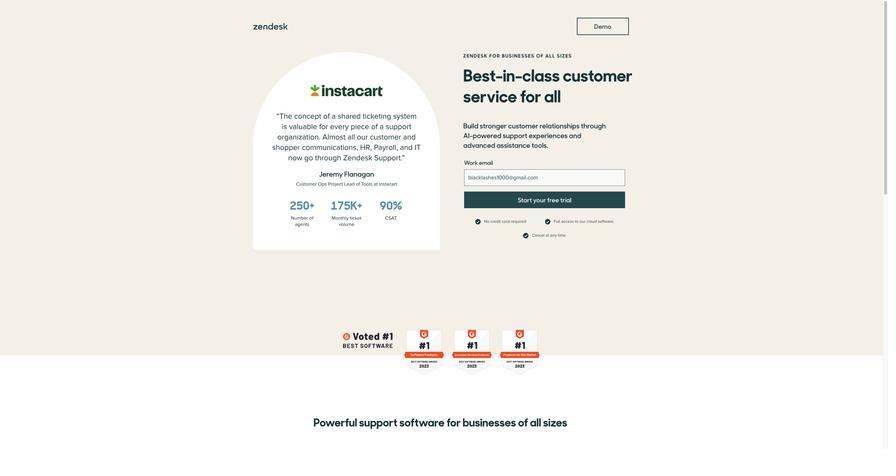 Task type: locate. For each thing, give the bounding box(es) containing it.
for
[[521, 83, 542, 107], [447, 414, 461, 430]]

1 horizontal spatial support
[[503, 130, 528, 140]]

cancel at any time
[[532, 233, 566, 238]]

required
[[511, 219, 527, 224]]

of
[[519, 414, 529, 430]]

1 vertical spatial support
[[359, 414, 398, 430]]

1 vertical spatial software
[[400, 414, 445, 430]]

all
[[545, 83, 561, 107], [531, 414, 542, 430]]

1 horizontal spatial for
[[521, 83, 542, 107]]

customer
[[563, 62, 633, 86], [509, 120, 539, 131]]

customer inside zendesk for businesses of all sizes best-in-class customer service for all
[[563, 62, 633, 86]]

0 vertical spatial software
[[598, 219, 614, 224]]

any
[[551, 233, 557, 238]]

0 horizontal spatial customer
[[509, 120, 539, 131]]

all up relationships
[[545, 83, 561, 107]]

support
[[503, 130, 528, 140], [359, 414, 398, 430]]

0 vertical spatial for
[[521, 83, 542, 107]]

software
[[598, 219, 614, 224], [400, 414, 445, 430]]

build stronger customer relationships through ai-powered support experiences and advanced assistance tools.
[[464, 120, 606, 150]]

0 vertical spatial customer
[[563, 62, 633, 86]]

0 vertical spatial support
[[503, 130, 528, 140]]

at
[[546, 233, 550, 238]]

0 horizontal spatial software
[[400, 414, 445, 430]]

our
[[580, 219, 586, 224]]

of
[[537, 52, 544, 59]]

sizes
[[544, 414, 568, 430]]

cancel
[[532, 233, 545, 238]]

powered
[[473, 130, 502, 140]]

to
[[575, 219, 579, 224]]

assistance
[[497, 140, 531, 150]]

all right the of
[[531, 414, 542, 430]]

advanced
[[464, 140, 496, 150]]

1 vertical spatial customer
[[509, 120, 539, 131]]

1 horizontal spatial all
[[545, 83, 561, 107]]

through
[[582, 120, 606, 131]]

all inside zendesk for businesses of all sizes best-in-class customer service for all
[[545, 83, 561, 107]]

0 horizontal spatial all
[[531, 414, 542, 430]]

1 horizontal spatial customer
[[563, 62, 633, 86]]

build
[[464, 120, 479, 131]]

demo
[[595, 22, 612, 31]]

demo link
[[577, 18, 629, 35]]

1 vertical spatial all
[[531, 414, 542, 430]]

zendesk
[[464, 52, 488, 59]]

support inside build stronger customer relationships through ai-powered support experiences and advanced assistance tools.
[[503, 130, 528, 140]]

0 vertical spatial all
[[545, 83, 561, 107]]

1 vertical spatial for
[[447, 414, 461, 430]]

customer inside build stronger customer relationships through ai-powered support experiences and advanced assistance tools.
[[509, 120, 539, 131]]

stronger
[[480, 120, 507, 131]]



Task type: describe. For each thing, give the bounding box(es) containing it.
no
[[485, 219, 490, 224]]

and
[[570, 130, 582, 140]]

relationships
[[540, 120, 580, 131]]

zendesk for businesses of all sizes best-in-class customer service for all
[[464, 52, 633, 107]]

for inside zendesk for businesses of all sizes best-in-class customer service for all
[[521, 83, 542, 107]]

in-
[[503, 62, 523, 86]]

full access to our cloud software
[[554, 219, 614, 224]]

1 horizontal spatial software
[[598, 219, 614, 224]]

all
[[546, 52, 556, 59]]

tools.
[[532, 140, 549, 150]]

credit
[[491, 219, 501, 224]]

time
[[558, 233, 566, 238]]

full
[[554, 219, 561, 224]]

no credit card required
[[485, 219, 527, 224]]

card
[[502, 219, 510, 224]]

access
[[562, 219, 574, 224]]

ai-
[[464, 130, 473, 140]]

0 horizontal spatial for
[[447, 414, 461, 430]]

businesses
[[502, 52, 535, 59]]

zendesk logo image
[[253, 23, 288, 30]]

businesses
[[463, 414, 517, 430]]

0 horizontal spatial support
[[359, 414, 398, 430]]

experiences
[[529, 130, 568, 140]]

sizes
[[558, 52, 573, 59]]

powerful
[[314, 414, 357, 430]]

cloud
[[587, 219, 597, 224]]

for
[[490, 52, 501, 59]]

powerful support software for businesses of all sizes
[[314, 414, 568, 430]]

best-
[[464, 62, 503, 86]]

class
[[523, 62, 560, 86]]

service
[[464, 83, 518, 107]]



Task type: vqa. For each thing, say whether or not it's contained in the screenshot.
Contact in the bottom right of the page
no



